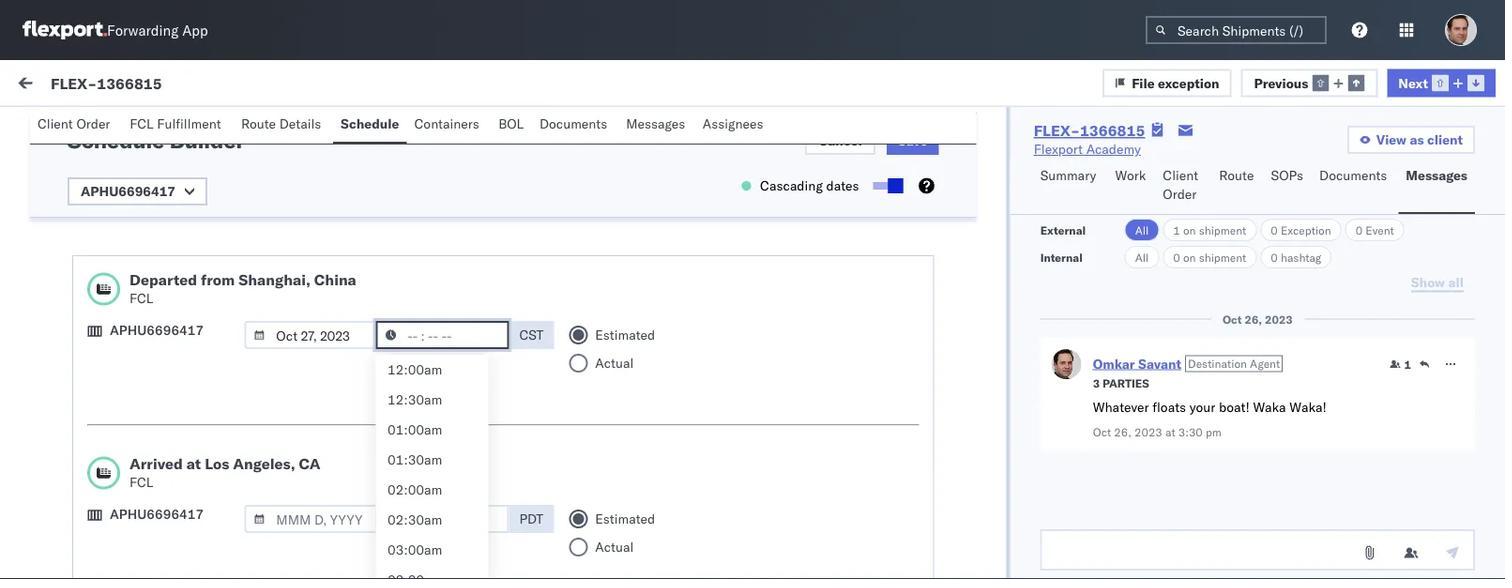 Task type: locate. For each thing, give the bounding box(es) containing it.
1 horizontal spatial at
[[1166, 425, 1176, 439]]

0 vertical spatial 2023,
[[563, 228, 599, 244]]

route for route details
[[241, 115, 276, 132]]

documents right bol button
[[540, 115, 608, 132]]

aphu6696417 up warehouse
[[110, 322, 204, 338]]

file exception
[[1132, 74, 1220, 91]]

pdt right 2:46
[[658, 228, 682, 244]]

3 resize handle column header from the left
[[1142, 157, 1165, 579]]

is
[[85, 376, 95, 393]]

aphu6696417 down the schedule builder
[[81, 183, 176, 199]]

0 horizontal spatial will
[[373, 517, 394, 534]]

work right import on the left of the page
[[182, 77, 213, 93]]

we are notifying you that your shipment, k & k, devan has been delayed. this often occurs when unloading cargo takes longer than expected. please note that this may impact your shipment's final delivery date. we appreciate your understanding and will update you with
[[56, 461, 463, 552]]

1 vertical spatial pm
[[635, 340, 654, 357]]

Search Shipments (/) text field
[[1146, 16, 1327, 44]]

work right related
[[1216, 163, 1241, 177]]

1 horizontal spatial message
[[218, 119, 273, 136]]

0 horizontal spatial as
[[252, 536, 266, 552]]

1 vertical spatial internal
[[1041, 250, 1083, 264]]

all for 1
[[1136, 223, 1149, 237]]

1 exception: from the top
[[60, 236, 126, 252]]

(0) inside button
[[83, 119, 107, 136]]

you up often
[[156, 461, 178, 477]]

parties
[[1103, 376, 1150, 390]]

internal
[[126, 119, 172, 136], [1041, 250, 1083, 264]]

all down work button
[[1136, 223, 1149, 237]]

established, we will create lucrative
[[56, 376, 463, 412]]

on for 0
[[1184, 250, 1197, 264]]

client down my work
[[38, 115, 73, 132]]

oct 26, 2023, 2:46 pm pdt
[[514, 228, 682, 244]]

oct down whatever
[[1093, 425, 1112, 439]]

order
[[76, 115, 110, 132], [1164, 186, 1197, 202]]

on up 0 on shipment
[[1184, 223, 1197, 237]]

oct 26, 2023, 2:45 pm pdt
[[514, 340, 682, 357]]

at left 3:30
[[1166, 425, 1176, 439]]

1 estimated from the top
[[596, 327, 656, 343]]

0 vertical spatial client order
[[38, 115, 110, 132]]

pdt
[[658, 228, 682, 244], [658, 340, 682, 357], [520, 511, 544, 527]]

1 horizontal spatial route
[[1220, 167, 1255, 184]]

0 vertical spatial work
[[54, 72, 102, 98]]

03:00am
[[387, 542, 442, 558]]

possible.
[[318, 536, 372, 552]]

previous
[[1255, 74, 1309, 91]]

all button for 0
[[1125, 246, 1160, 268]]

flex- up flexport
[[1034, 121, 1080, 140]]

2 omkar savant from the top
[[91, 307, 175, 323]]

1 2023, from the top
[[563, 228, 599, 244]]

flexport academy
[[1034, 141, 1141, 157]]

exception:
[[60, 236, 126, 252], [60, 339, 126, 355]]

pm for 2:46
[[635, 228, 654, 244]]

route right related
[[1220, 167, 1255, 184]]

1 vertical spatial work
[[1216, 163, 1241, 177]]

1 vertical spatial client order
[[1164, 167, 1199, 202]]

work inside button
[[1116, 167, 1147, 184]]

2 pm from the top
[[635, 340, 654, 357]]

internal inside button
[[126, 119, 172, 136]]

0 vertical spatial documents button
[[532, 107, 619, 144]]

omkar savant up departed
[[91, 203, 175, 220]]

1 vertical spatial documents
[[1320, 167, 1388, 184]]

flex-1366815 down forwarding app link
[[51, 73, 162, 92]]

omkar savant up warehouse
[[91, 307, 175, 323]]

2023 inside whatever floats your boat! waka waka! oct 26, 2023 at 3:30 pm
[[1135, 425, 1163, 439]]

omkar savant down date.
[[91, 551, 175, 567]]

route left list
[[241, 115, 276, 132]]

client right work button
[[1164, 167, 1199, 184]]

client order for client order button to the bottom
[[1164, 167, 1199, 202]]

at
[[1166, 425, 1176, 439], [187, 454, 201, 473]]

this down the notifying
[[110, 480, 136, 496]]

1 horizontal spatial external
[[1041, 223, 1086, 237]]

details
[[279, 115, 321, 132]]

1 vertical spatial will
[[373, 517, 394, 534]]

aphu6696417 inside button
[[81, 183, 176, 199]]

0 vertical spatial on
[[1184, 223, 1197, 237]]

1 horizontal spatial will
[[402, 376, 422, 393]]

1366815
[[97, 73, 162, 92], [1080, 121, 1146, 140]]

1 vertical spatial all
[[1136, 250, 1149, 264]]

26, left the 2:45
[[539, 340, 559, 357]]

0 vertical spatial this
[[56, 376, 82, 393]]

external for external (0)
[[30, 119, 79, 136]]

26, left 2:46
[[539, 228, 559, 244]]

as left soon
[[252, 536, 266, 552]]

has
[[380, 461, 401, 477]]

0 horizontal spatial 1
[[1174, 223, 1181, 237]]

will down shipment's
[[373, 517, 394, 534]]

0 horizontal spatial external
[[30, 119, 79, 136]]

destination
[[1189, 357, 1248, 371]]

26, for oct 26, 2023, 2:46 pm pdt
[[539, 228, 559, 244]]

shipment down appreciate on the left bottom
[[193, 536, 248, 552]]

save button
[[887, 127, 939, 155]]

1 vertical spatial as
[[252, 536, 266, 552]]

exception: up is
[[60, 339, 126, 355]]

2 2023, from the top
[[563, 340, 599, 357]]

0 vertical spatial will
[[402, 376, 422, 393]]

1 horizontal spatial 1366815
[[1080, 121, 1146, 140]]

messages button down client
[[1399, 159, 1476, 214]]

as right view
[[1410, 131, 1425, 148]]

0 vertical spatial message
[[218, 119, 273, 136]]

documents for the bottom documents button
[[1320, 167, 1388, 184]]

1 vertical spatial messages
[[1407, 167, 1468, 184]]

0 vertical spatial 1
[[1174, 223, 1181, 237]]

0 horizontal spatial schedule
[[68, 126, 164, 154]]

2023, left the 2:45
[[563, 340, 599, 357]]

at inside arrived at los angeles, ca fcl
[[187, 454, 201, 473]]

devan
[[203, 339, 242, 355]]

1 inside button
[[1405, 357, 1412, 371]]

cancel
[[819, 132, 863, 149]]

omkar down date.
[[91, 551, 131, 567]]

documents button
[[532, 107, 619, 144], [1312, 159, 1399, 214]]

message list
[[218, 119, 300, 136]]

create
[[425, 376, 463, 393]]

1 vertical spatial estimated
[[596, 511, 656, 527]]

2023, left 2:46
[[563, 228, 599, 244]]

file exception button
[[1103, 69, 1232, 97], [1103, 69, 1232, 97]]

0 horizontal spatial 2023
[[1135, 425, 1163, 439]]

26, down whatever
[[1115, 425, 1132, 439]]

oct right -- : -- -- text box
[[514, 340, 536, 357]]

that up occurs
[[181, 461, 205, 477]]

savant up departed
[[134, 203, 175, 220]]

12:00am
[[387, 361, 442, 378]]

external (0) button
[[23, 111, 118, 147]]

pdt for oct 26, 2023, 2:46 pm pdt
[[658, 228, 682, 244]]

been
[[405, 461, 434, 477]]

1 vertical spatial exception:
[[60, 339, 126, 355]]

pdt right -- : -- -- text field
[[520, 511, 544, 527]]

k,
[[325, 461, 338, 477]]

omkar up '3 parties' button
[[1093, 355, 1136, 372]]

documents button right bol
[[532, 107, 619, 144]]

1 vertical spatial route
[[1220, 167, 1255, 184]]

delivery
[[56, 517, 103, 534]]

next button
[[1388, 69, 1496, 97]]

note
[[161, 499, 187, 515]]

oct up the 458574
[[1223, 312, 1243, 326]]

savant down date.
[[134, 551, 175, 567]]

1 for 1
[[1405, 357, 1412, 371]]

2023 down floats
[[1135, 425, 1163, 439]]

view as client button
[[1348, 126, 1476, 154]]

shipment up 0 on shipment
[[1199, 223, 1247, 237]]

flex-1366815 up flexport academy
[[1034, 121, 1146, 140]]

1 vertical spatial this
[[110, 480, 136, 496]]

we
[[382, 376, 398, 393]]

oct for oct 26, 2023
[[1223, 312, 1243, 326]]

external down my work
[[30, 119, 79, 136]]

client order button up 1 on shipment
[[1156, 159, 1212, 214]]

1 vertical spatial order
[[1164, 186, 1197, 202]]

1
[[1174, 223, 1181, 237], [1405, 357, 1412, 371]]

0 horizontal spatial at
[[187, 454, 201, 473]]

as for view
[[1410, 131, 1425, 148]]

flex- 458574
[[1173, 340, 1262, 357]]

documents down view
[[1320, 167, 1388, 184]]

0 horizontal spatial you
[[156, 461, 178, 477]]

forwarding app link
[[23, 21, 208, 39]]

0 vertical spatial all
[[1136, 223, 1149, 237]]

1366815 up the academy
[[1080, 121, 1146, 140]]

2 exception: from the top
[[60, 339, 126, 355]]

takes
[[351, 480, 383, 496]]

schedule
[[341, 115, 399, 132], [68, 126, 164, 154]]

messages down client
[[1407, 167, 1468, 184]]

1 horizontal spatial you
[[442, 517, 463, 534]]

work for related
[[1216, 163, 1241, 177]]

1 actual from the top
[[596, 355, 634, 371]]

that up appreciate on the left bottom
[[191, 499, 215, 515]]

k
[[301, 461, 309, 477]]

0 horizontal spatial work
[[182, 77, 213, 93]]

fcl
[[130, 115, 154, 132], [130, 290, 153, 307], [130, 474, 153, 491]]

this
[[218, 499, 241, 515]]

0 left hashtag
[[1271, 250, 1278, 264]]

1366815 down forwarding at the top left of page
[[97, 73, 162, 92]]

1 horizontal spatial client
[[1164, 167, 1199, 184]]

0 vertical spatial aphu6696417
[[81, 183, 176, 199]]

2023, for 2:46
[[563, 228, 599, 244]]

pm right the 2:45
[[635, 340, 654, 357]]

view
[[1377, 131, 1407, 148]]

you
[[156, 461, 178, 477], [442, 517, 463, 534]]

my work
[[19, 72, 102, 98]]

0 horizontal spatial (0)
[[83, 119, 107, 136]]

cst
[[520, 327, 544, 343]]

0 horizontal spatial documents
[[540, 115, 608, 132]]

0 horizontal spatial client
[[38, 115, 73, 132]]

fulfillment
[[157, 115, 221, 132]]

route inside button
[[241, 115, 276, 132]]

oct left 2:46
[[514, 228, 536, 244]]

None text field
[[1041, 529, 1476, 571]]

aphu6696417 button
[[68, 177, 208, 206]]

order down my work
[[76, 115, 110, 132]]

1 on shipment
[[1174, 223, 1247, 237]]

1 all from the top
[[1136, 223, 1149, 237]]

departed
[[130, 270, 197, 289]]

1 vertical spatial you
[[442, 517, 463, 534]]

client order button down my work
[[30, 107, 122, 144]]

0 exception
[[1271, 223, 1332, 237]]

departed from shanghai, china fcl
[[130, 270, 357, 307]]

0 vertical spatial pm
[[635, 228, 654, 244]]

schedule inside button
[[341, 115, 399, 132]]

pm for 2:45
[[635, 340, 654, 357]]

02:00am
[[387, 482, 442, 498]]

2 all from the top
[[1136, 250, 1149, 264]]

at left los
[[187, 454, 201, 473]]

1 vertical spatial fcl
[[130, 290, 153, 307]]

1 horizontal spatial client order
[[1164, 167, 1199, 202]]

aphu6696417 for departed
[[110, 322, 204, 338]]

1 vertical spatial shipment
[[1199, 250, 1247, 264]]

resize handle column header
[[483, 157, 506, 579], [813, 157, 835, 579], [1142, 157, 1165, 579], [1472, 157, 1495, 579]]

2 vertical spatial omkar savant
[[91, 551, 175, 567]]

3 omkar savant from the top
[[91, 551, 175, 567]]

messages left assignees
[[626, 115, 686, 132]]

1 all button from the top
[[1125, 219, 1160, 241]]

all button down work button
[[1125, 219, 1160, 241]]

3 fcl from the top
[[130, 474, 153, 491]]

1 horizontal spatial documents
[[1320, 167, 1388, 184]]

list box
[[376, 355, 488, 579]]

client order down my work
[[38, 115, 110, 132]]

0 left event
[[1356, 223, 1363, 237]]

1 vertical spatial message
[[58, 163, 103, 177]]

we down please
[[140, 517, 159, 534]]

0 vertical spatial we
[[56, 461, 75, 477]]

flexport. image
[[23, 21, 107, 39]]

oct for oct 26, 2023, 2:45 pm pdt
[[514, 340, 536, 357]]

0 vertical spatial shipment
[[1199, 223, 1247, 237]]

1 on from the top
[[1184, 223, 1197, 237]]

0 vertical spatial work
[[182, 77, 213, 93]]

0 vertical spatial actual
[[596, 355, 634, 371]]

(0) inside button
[[175, 119, 200, 136]]

1 vertical spatial work
[[1116, 167, 1147, 184]]

4 resize handle column header from the left
[[1472, 157, 1495, 579]]

message inside button
[[218, 119, 273, 136]]

client order right work button
[[1164, 167, 1199, 202]]

1 resize handle column header from the left
[[483, 157, 506, 579]]

omkar savant destination agent
[[1093, 355, 1281, 372]]

01:00am
[[387, 422, 442, 438]]

0 vertical spatial route
[[241, 115, 276, 132]]

shipment for 1 on shipment
[[1199, 223, 1247, 237]]

containers
[[414, 115, 480, 132]]

summary
[[1041, 167, 1097, 184]]

pm right 2:46
[[635, 228, 654, 244]]

0 vertical spatial client
[[38, 115, 73, 132]]

your up when at the left of the page
[[208, 461, 234, 477]]

1 horizontal spatial 2023
[[1266, 312, 1293, 326]]

0 vertical spatial fcl
[[130, 115, 154, 132]]

1 vertical spatial client
[[1164, 167, 1199, 184]]

0 left exception
[[1271, 223, 1278, 237]]

work for my
[[54, 72, 102, 98]]

1 vertical spatial aphu6696417
[[110, 322, 204, 338]]

omkar savant button
[[1093, 355, 1182, 372], [11, 532, 1495, 579]]

china
[[314, 270, 357, 289]]

assignees button
[[696, 107, 775, 144]]

2 on from the top
[[1184, 250, 1197, 264]]

1 (0) from the left
[[83, 119, 107, 136]]

1 horizontal spatial schedule
[[341, 115, 399, 132]]

view as client
[[1377, 131, 1464, 148]]

1 vertical spatial at
[[187, 454, 201, 473]]

fcl fulfillment button
[[122, 107, 234, 144]]

will right we
[[402, 376, 422, 393]]

schedule for schedule builder
[[68, 126, 164, 154]]

external down summary button
[[1041, 223, 1086, 237]]

all button for 1
[[1125, 219, 1160, 241]]

save
[[898, 132, 928, 149]]

order down related
[[1164, 186, 1197, 202]]

route inside "button"
[[1220, 167, 1255, 184]]

1 horizontal spatial messages button
[[1399, 159, 1476, 214]]

all
[[1136, 223, 1149, 237], [1136, 250, 1149, 264]]

1 button
[[1390, 357, 1412, 372]]

we left the are
[[56, 461, 75, 477]]

external inside external (0) button
[[30, 119, 79, 136]]

2 actual from the top
[[596, 539, 634, 555]]

work up external (0)
[[54, 72, 102, 98]]

savant up parties
[[1139, 355, 1182, 372]]

you right update
[[442, 517, 463, 534]]

client for left client order button
[[38, 115, 73, 132]]

shipment down flex- 2271801 at top
[[1199, 250, 1247, 264]]

flex- up 0 on shipment
[[1173, 228, 1213, 244]]

documents button up 0 event
[[1312, 159, 1399, 214]]

will inside we are notifying you that your shipment, k & k, devan has been delayed. this often occurs when unloading cargo takes longer than expected. please note that this may impact your shipment's final delivery date. we appreciate your understanding and will update you with
[[373, 517, 394, 534]]

pdt right the 2:45
[[658, 340, 682, 357]]

0 horizontal spatial client order button
[[30, 107, 122, 144]]

your up pm
[[1190, 399, 1216, 415]]

1 vertical spatial external
[[1041, 223, 1086, 237]]

2 all button from the top
[[1125, 246, 1160, 268]]

2023, for 2:45
[[563, 340, 599, 357]]

2 (0) from the left
[[175, 119, 200, 136]]

1 pm from the top
[[635, 228, 654, 244]]

1 vertical spatial on
[[1184, 250, 1197, 264]]

all button left 0 on shipment
[[1125, 246, 1160, 268]]

this left is
[[56, 376, 82, 393]]

1 horizontal spatial flex-1366815
[[1034, 121, 1146, 140]]

1 horizontal spatial 1
[[1405, 357, 1412, 371]]

angeles,
[[233, 454, 295, 473]]

0 down 1 on shipment
[[1174, 250, 1181, 264]]

exception
[[1159, 74, 1220, 91]]

flex-
[[51, 73, 97, 92], [1034, 121, 1080, 140], [1173, 228, 1213, 244], [1173, 340, 1213, 357]]

0 vertical spatial internal
[[126, 119, 172, 136]]

on down 1 on shipment
[[1184, 250, 1197, 264]]

exception: down aphu6696417 button
[[60, 236, 126, 252]]

this inside we are notifying you that your shipment, k & k, devan has been delayed. this often occurs when unloading cargo takes longer than expected. please note that this may impact your shipment's final delivery date. we appreciate your understanding and will update you with
[[110, 480, 136, 496]]

unloading
[[252, 480, 311, 496]]

0 vertical spatial client order button
[[30, 107, 122, 144]]

please
[[118, 499, 157, 515]]

1 vertical spatial pdt
[[658, 340, 682, 357]]

with
[[56, 536, 82, 552]]

internal for internal (0)
[[126, 119, 172, 136]]

0 for 0 event
[[1356, 223, 1363, 237]]

1 horizontal spatial this
[[110, 480, 136, 496]]

messages button left assignees
[[619, 107, 696, 144]]

bol button
[[491, 107, 532, 144]]

MMM D, YYYY text field
[[244, 505, 378, 533]]

0 vertical spatial at
[[1166, 425, 1176, 439]]

2023 up the agent
[[1266, 312, 1293, 326]]

None checkbox
[[874, 182, 900, 190]]

client
[[1428, 131, 1464, 148]]

1 omkar savant from the top
[[91, 203, 175, 220]]

we
[[56, 461, 75, 477], [140, 517, 159, 534]]

26, up the 458574
[[1245, 312, 1263, 326]]

omkar savant for oct 26, 2023, 2:46 pm pdt
[[91, 203, 175, 220]]

2 fcl from the top
[[130, 290, 153, 307]]

as inside button
[[1410, 131, 1425, 148]]

0 vertical spatial documents
[[540, 115, 608, 132]]

all left 0 on shipment
[[1136, 250, 1149, 264]]

as for shipment
[[252, 536, 266, 552]]

2 vertical spatial aphu6696417
[[110, 506, 204, 522]]

-- : -- -- text field
[[376, 505, 509, 533]]

work down the academy
[[1116, 167, 1147, 184]]

(0)
[[83, 119, 107, 136], [175, 119, 200, 136]]

exception: warehouse devan delay
[[60, 339, 281, 355]]

message for message list
[[218, 119, 273, 136]]

0 vertical spatial omkar savant
[[91, 203, 175, 220]]

0 vertical spatial 1366815
[[97, 73, 162, 92]]

0 vertical spatial exception:
[[60, 236, 126, 252]]

0
[[1271, 223, 1278, 237], [1356, 223, 1363, 237], [1174, 250, 1181, 264], [1271, 250, 1278, 264]]

1 fcl from the top
[[130, 115, 154, 132]]

0 vertical spatial external
[[30, 119, 79, 136]]

aphu6696417 down often
[[110, 506, 204, 522]]

0 horizontal spatial work
[[54, 72, 102, 98]]

notifying
[[101, 461, 153, 477]]

0 horizontal spatial client order
[[38, 115, 110, 132]]

external for external
[[1041, 223, 1086, 237]]

than
[[427, 480, 454, 496]]

sops button
[[1264, 159, 1312, 214]]



Task type: vqa. For each thing, say whether or not it's contained in the screenshot.
Container Numbers
no



Task type: describe. For each thing, give the bounding box(es) containing it.
occurs
[[174, 480, 214, 496]]

omkar savant for oct 26, 2023, 2:45 pm pdt
[[91, 307, 175, 323]]

02:30am
[[387, 512, 442, 528]]

work inside 'button'
[[182, 77, 213, 93]]

category
[[845, 163, 891, 177]]

on for 1
[[1184, 223, 1197, 237]]

route for route
[[1220, 167, 1255, 184]]

1 vertical spatial messages button
[[1399, 159, 1476, 214]]

2:45
[[603, 340, 631, 357]]

import work button
[[132, 60, 220, 111]]

resize handle column header for category
[[1142, 157, 1165, 579]]

cancel button
[[806, 127, 876, 155]]

01:30am
[[387, 452, 442, 468]]

resize handle column header for related work item/shipment
[[1472, 157, 1495, 579]]

1 vertical spatial client order button
[[1156, 159, 1212, 214]]

oct 26, 2023
[[1223, 312, 1293, 326]]

internal (0) button
[[118, 111, 211, 147]]

final
[[413, 499, 440, 515]]

boat!
[[1219, 399, 1250, 415]]

0 hashtag
[[1271, 250, 1322, 264]]

2 resize handle column header from the left
[[813, 157, 835, 579]]

2 estimated from the top
[[596, 511, 656, 527]]

exception
[[1281, 223, 1332, 237]]

exception: for exception:
[[60, 236, 126, 252]]

route details button
[[234, 107, 333, 144]]

resize handle column header for message
[[483, 157, 506, 579]]

26, for oct 26, 2023, 2:45 pm pdt
[[539, 340, 559, 357]]

external (0)
[[30, 119, 107, 136]]

26, inside whatever floats your boat! waka waka! oct 26, 2023 at 3:30 pm
[[1115, 425, 1132, 439]]

item/shipment
[[1244, 163, 1321, 177]]

list
[[276, 119, 300, 136]]

flex- right my
[[51, 73, 97, 92]]

1 vertical spatial documents button
[[1312, 159, 1399, 214]]

fcl inside button
[[130, 115, 154, 132]]

0 for 0 on shipment
[[1174, 250, 1181, 264]]

aphu6696417 for arrived
[[110, 506, 204, 522]]

1 vertical spatial we
[[140, 517, 159, 534]]

fcl fulfillment
[[130, 115, 221, 132]]

12:30am
[[387, 391, 442, 408]]

fcl inside departed from shanghai, china fcl
[[130, 290, 153, 307]]

0 horizontal spatial we
[[56, 461, 75, 477]]

work button
[[1108, 159, 1156, 214]]

fcl inside arrived at los angeles, ca fcl
[[130, 474, 153, 491]]

delay
[[246, 339, 281, 355]]

omkar down the schedule builder
[[91, 203, 131, 220]]

0 vertical spatial order
[[76, 115, 110, 132]]

may
[[244, 499, 269, 515]]

1 vertical spatial flex-1366815
[[1034, 121, 1146, 140]]

flex- 2271801
[[1173, 228, 1270, 244]]

exception: for exception: warehouse devan delay
[[60, 339, 126, 355]]

3:30
[[1179, 425, 1203, 439]]

schedule button
[[333, 107, 407, 144]]

0 vertical spatial that
[[181, 461, 205, 477]]

your up shipment as soon
[[229, 517, 255, 534]]

internal (0)
[[126, 119, 200, 136]]

0 horizontal spatial messages button
[[619, 107, 696, 144]]

0 horizontal spatial messages
[[626, 115, 686, 132]]

26, for oct 26, 2023
[[1245, 312, 1263, 326]]

list box containing 12:00am
[[376, 355, 488, 579]]

floats
[[1153, 399, 1187, 415]]

your down cargo
[[316, 499, 342, 515]]

update
[[397, 517, 439, 534]]

schedule for schedule
[[341, 115, 399, 132]]

1 vertical spatial that
[[191, 499, 215, 515]]

previous button
[[1242, 69, 1378, 97]]

ca
[[299, 454, 321, 473]]

app
[[182, 21, 208, 39]]

2:46
[[603, 228, 631, 244]]

0 for 0 exception
[[1271, 223, 1278, 237]]

0 horizontal spatial flex-1366815
[[51, 73, 162, 92]]

file
[[1132, 74, 1155, 91]]

pm
[[1206, 425, 1222, 439]]

(0) for external (0)
[[83, 119, 107, 136]]

from
[[201, 270, 235, 289]]

pdt for oct 26, 2023, 2:45 pm pdt
[[658, 340, 682, 357]]

-- : -- -- text field
[[376, 321, 509, 349]]

2 vertical spatial shipment
[[193, 536, 248, 552]]

omkar inside button
[[91, 551, 131, 567]]

0 horizontal spatial documents button
[[532, 107, 619, 144]]

next
[[1399, 74, 1429, 91]]

at inside whatever floats your boat! waka waka! oct 26, 2023 at 3:30 pm
[[1166, 425, 1176, 439]]

0 vertical spatial omkar savant button
[[1093, 355, 1182, 372]]

flexport academy link
[[1034, 140, 1141, 159]]

1 vertical spatial omkar savant button
[[11, 532, 1495, 579]]

containers button
[[407, 107, 491, 144]]

savant inside button
[[134, 551, 175, 567]]

cargo
[[315, 480, 347, 496]]

arrived at los angeles, ca fcl
[[130, 454, 321, 491]]

oct for oct 26, 2023, 2:46 pm pdt
[[514, 228, 536, 244]]

whatever floats your boat! waka waka! oct 26, 2023 at 3:30 pm
[[1093, 399, 1327, 439]]

0 for 0 hashtag
[[1271, 250, 1278, 264]]

are
[[79, 461, 97, 477]]

flex- up floats
[[1173, 340, 1213, 357]]

message list button
[[211, 111, 307, 147]]

your inside whatever floats your boat! waka waka! oct 26, 2023 at 3:30 pm
[[1190, 399, 1216, 415]]

builder
[[169, 126, 245, 154]]

shipment for 0 on shipment
[[1199, 250, 1247, 264]]

1 horizontal spatial messages
[[1407, 167, 1468, 184]]

all for 0
[[1136, 250, 1149, 264]]

devan
[[341, 461, 377, 477]]

0 horizontal spatial this
[[56, 376, 82, 393]]

2 vertical spatial pdt
[[520, 511, 544, 527]]

1 vertical spatial 1366815
[[1080, 121, 1146, 140]]

arrived
[[130, 454, 183, 473]]

established,
[[305, 376, 378, 393]]

internal for internal
[[1041, 250, 1083, 264]]

lucrative
[[56, 395, 107, 412]]

understanding
[[258, 517, 344, 534]]

client for client order button to the bottom
[[1164, 167, 1199, 184]]

will inside established, we will create lucrative
[[402, 376, 422, 393]]

MMM D, YYYY text field
[[244, 321, 378, 349]]

appreciate
[[162, 517, 225, 534]]

cascading dates
[[761, 177, 860, 194]]

message for message
[[58, 163, 103, 177]]

assignees
[[703, 115, 764, 132]]

omkar up warehouse
[[91, 307, 131, 323]]

savant up warehouse
[[134, 307, 175, 323]]

458574
[[1213, 340, 1262, 357]]

0 event
[[1356, 223, 1395, 237]]

documents for documents button to the left
[[540, 115, 608, 132]]

related
[[1174, 163, 1213, 177]]

forwarding
[[107, 21, 179, 39]]

import work
[[139, 77, 213, 93]]

longer
[[386, 480, 424, 496]]

academy
[[1087, 141, 1141, 157]]

shipment,
[[238, 461, 297, 477]]

flexport
[[1034, 141, 1083, 157]]

shipment's
[[345, 499, 410, 515]]

date.
[[106, 517, 137, 534]]

dates
[[827, 177, 860, 194]]

oct inside whatever floats your boat! waka waka! oct 26, 2023 at 3:30 pm
[[1093, 425, 1112, 439]]

1 for 1 on shipment
[[1174, 223, 1181, 237]]

los
[[205, 454, 229, 473]]

client order for left client order button
[[38, 115, 110, 132]]

this is
[[56, 376, 95, 393]]

(0) for internal (0)
[[175, 119, 200, 136]]

shipment as soon
[[193, 536, 298, 552]]



